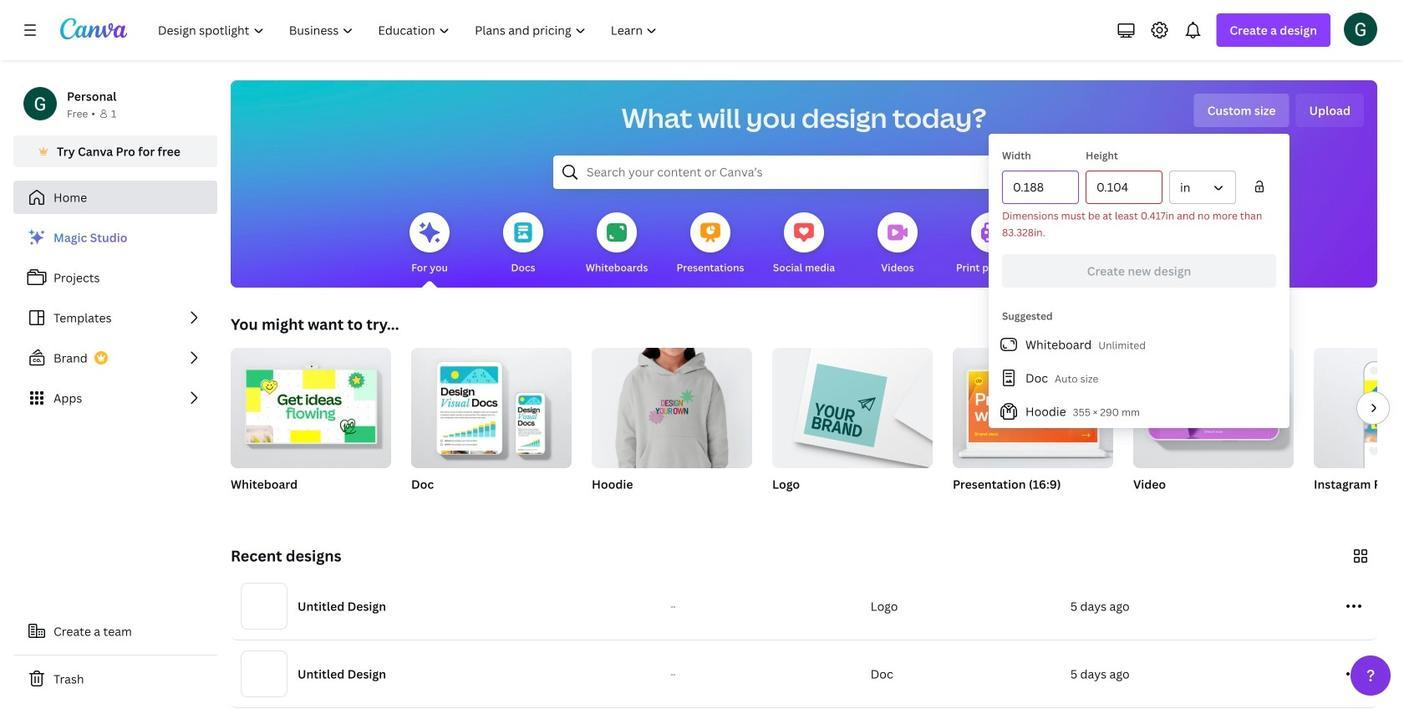 Task type: locate. For each thing, give the bounding box(es) containing it.
None number field
[[1014, 171, 1069, 203], [1097, 171, 1152, 203], [1014, 171, 1069, 203], [1097, 171, 1152, 203]]

list
[[13, 221, 217, 415], [989, 328, 1290, 428]]

group
[[231, 341, 391, 513], [231, 341, 391, 468], [411, 341, 572, 513], [411, 341, 572, 468], [592, 341, 753, 513], [592, 341, 753, 468], [773, 341, 933, 513], [773, 341, 933, 468], [953, 348, 1114, 513], [953, 348, 1114, 468], [1134, 348, 1295, 513], [1315, 348, 1405, 513]]

Search search field
[[587, 156, 1022, 188]]

1 horizontal spatial list
[[989, 328, 1290, 428]]

None search field
[[554, 156, 1055, 189]]

greg robinson image
[[1345, 12, 1378, 46]]

alert
[[1003, 207, 1277, 241]]



Task type: describe. For each thing, give the bounding box(es) containing it.
0 horizontal spatial list
[[13, 221, 217, 415]]

top level navigation element
[[147, 13, 672, 47]]

Units: in button
[[1170, 171, 1237, 204]]



Task type: vqa. For each thing, say whether or not it's contained in the screenshot.
Blue and White Circle Surfing Club Logo
no



